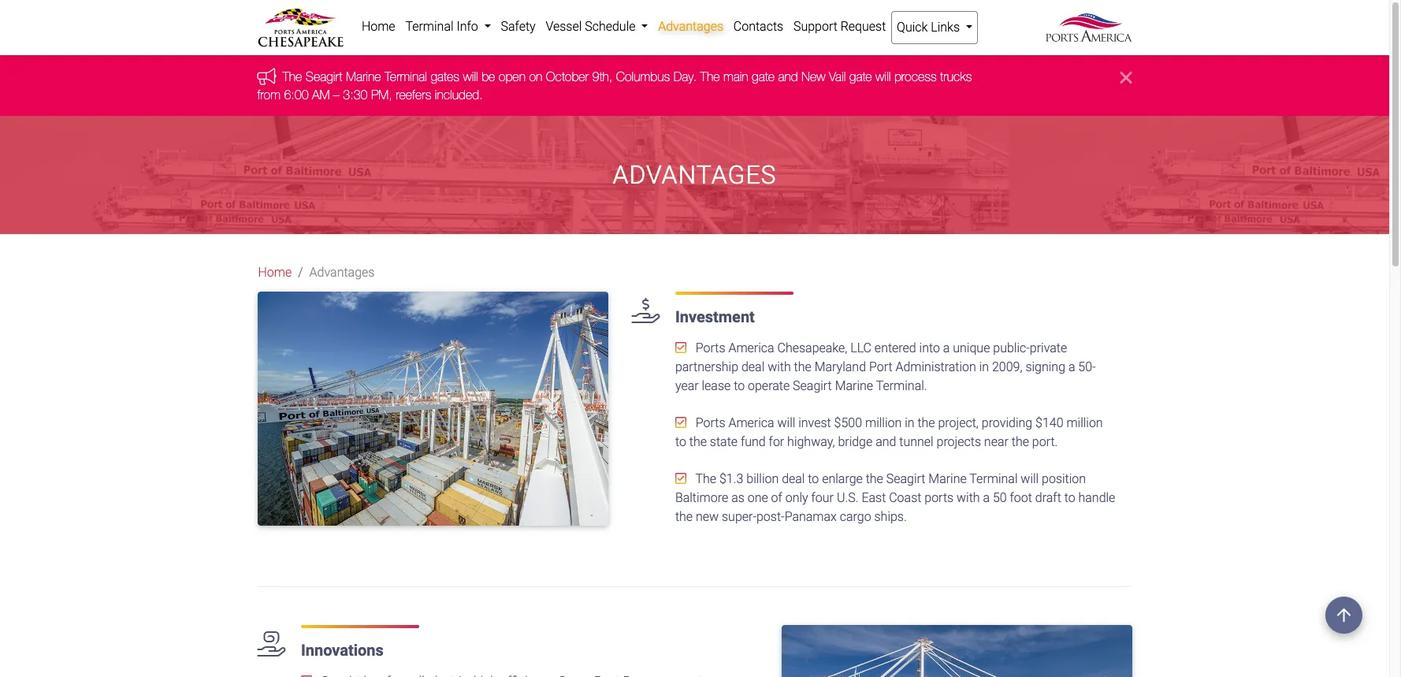Task type: locate. For each thing, give the bounding box(es) containing it.
private
[[1030, 341, 1068, 356]]

2 horizontal spatial marine
[[929, 472, 967, 487]]

1 horizontal spatial marine
[[835, 379, 874, 394]]

0 vertical spatial marine
[[346, 70, 381, 84]]

ports america chesapeake, llc entered into a unique public-private partnership deal with the maryland port administration in 2009, signing a 50- year lease to operate seagirt marine terminal.
[[676, 341, 1096, 394]]

quick links
[[897, 20, 963, 35]]

the down providing
[[1012, 434, 1030, 449]]

east
[[862, 490, 886, 505]]

1 vertical spatial home link
[[258, 263, 292, 282]]

be
[[482, 70, 495, 84]]

port.
[[1033, 434, 1058, 449]]

reefers
[[396, 87, 431, 102]]

will up for
[[778, 416, 796, 431]]

investment image
[[257, 292, 608, 526]]

to left state
[[676, 434, 687, 449]]

0 vertical spatial home
[[362, 19, 395, 34]]

$500
[[835, 416, 862, 431]]

$1.3
[[720, 472, 744, 487]]

ports up partnership
[[696, 341, 726, 356]]

on
[[529, 70, 543, 84]]

2 vertical spatial check square image
[[676, 472, 687, 485]]

2 vertical spatial terminal
[[970, 472, 1018, 487]]

will up foot at the right
[[1021, 472, 1039, 487]]

foot
[[1010, 490, 1033, 505]]

post-
[[757, 509, 785, 524]]

terminal up 50
[[970, 472, 1018, 487]]

to right lease
[[734, 379, 745, 394]]

home for the bottommost "home" link
[[258, 265, 292, 280]]

1 vertical spatial check square image
[[676, 416, 687, 429]]

0 horizontal spatial seagirt
[[306, 70, 343, 84]]

2 check square image from the top
[[676, 416, 687, 429]]

check square image for ports america chesapeake, llc entered into a unique public-private partnership deal with the maryland port administration in 2009, signing a 50- year lease to operate seagirt marine terminal.
[[676, 341, 687, 354]]

with right ports
[[957, 490, 980, 505]]

new
[[802, 70, 826, 84]]

1 horizontal spatial with
[[957, 490, 980, 505]]

million up bridge
[[866, 416, 902, 431]]

deal up operate
[[742, 360, 765, 375]]

the inside the $1.3 billion deal to enlarge the seagirt marine terminal will position baltimore as one of only four u.s. east coast ports with a 50 foot draft to handle the new super-post-panamax cargo ships.
[[696, 472, 717, 487]]

home for top "home" link
[[362, 19, 395, 34]]

in down unique
[[980, 360, 989, 375]]

1 horizontal spatial seagirt
[[793, 379, 832, 394]]

1 vertical spatial terminal
[[385, 70, 427, 84]]

the for seagirt
[[283, 70, 302, 84]]

seagirt up the coast
[[887, 472, 926, 487]]

trucks
[[941, 70, 972, 84]]

only
[[786, 490, 809, 505]]

with inside ports america chesapeake, llc entered into a unique public-private partnership deal with the maryland port administration in 2009, signing a 50- year lease to operate seagirt marine terminal.
[[768, 360, 791, 375]]

bullhorn image
[[257, 68, 283, 85]]

gate
[[752, 70, 775, 84], [850, 70, 872, 84]]

into
[[920, 341, 940, 356]]

ports inside the ports america will invest $500 million in the project, providing $140 million to the state fund for highway, bridge and tunnel projects near the port.
[[696, 416, 726, 431]]

advantages link
[[653, 11, 729, 43]]

1 vertical spatial in
[[905, 416, 915, 431]]

marine
[[346, 70, 381, 84], [835, 379, 874, 394], [929, 472, 967, 487]]

check square image up baltimore
[[676, 472, 687, 485]]

marine down maryland at the right
[[835, 379, 874, 394]]

9th,
[[592, 70, 613, 84]]

partnership
[[676, 360, 739, 375]]

invest
[[799, 416, 831, 431]]

0 vertical spatial check square image
[[676, 341, 687, 354]]

0 vertical spatial a
[[943, 341, 950, 356]]

1 horizontal spatial million
[[1067, 416, 1103, 431]]

1 vertical spatial america
[[729, 416, 775, 431]]

ports
[[696, 341, 726, 356], [696, 416, 726, 431]]

america up fund in the bottom of the page
[[729, 416, 775, 431]]

highway,
[[788, 434, 835, 449]]

ports inside ports america chesapeake, llc entered into a unique public-private partnership deal with the maryland port administration in 2009, signing a 50- year lease to operate seagirt marine terminal.
[[696, 341, 726, 356]]

0 horizontal spatial million
[[866, 416, 902, 431]]

unique
[[953, 341, 990, 356]]

0 horizontal spatial deal
[[742, 360, 765, 375]]

seagirt down maryland at the right
[[793, 379, 832, 394]]

one
[[748, 490, 768, 505]]

quick
[[897, 20, 928, 35]]

and left new
[[778, 70, 798, 84]]

chesapeake,
[[778, 341, 848, 356]]

america for will
[[729, 416, 775, 431]]

check square image down the year
[[676, 416, 687, 429]]

llc
[[851, 341, 872, 356]]

with up operate
[[768, 360, 791, 375]]

terminal inside the $1.3 billion deal to enlarge the seagirt marine terminal will position baltimore as one of only four u.s. east coast ports with a 50 foot draft to handle the new super-post-panamax cargo ships.
[[970, 472, 1018, 487]]

seagirt
[[306, 70, 343, 84], [793, 379, 832, 394], [887, 472, 926, 487]]

will inside the ports america will invest $500 million in the project, providing $140 million to the state fund for highway, bridge and tunnel projects near the port.
[[778, 416, 796, 431]]

terminal left 'info'
[[406, 19, 454, 34]]

america up operate
[[729, 341, 775, 356]]

gate right main
[[752, 70, 775, 84]]

0 vertical spatial home link
[[357, 11, 400, 43]]

america
[[729, 341, 775, 356], [729, 416, 775, 431]]

new
[[696, 509, 719, 524]]

1 horizontal spatial a
[[983, 490, 990, 505]]

in inside the ports america will invest $500 million in the project, providing $140 million to the state fund for highway, bridge and tunnel projects near the port.
[[905, 416, 915, 431]]

open
[[499, 70, 526, 84]]

america inside the ports america will invest $500 million in the project, providing $140 million to the state fund for highway, bridge and tunnel projects near the port.
[[729, 416, 775, 431]]

0 horizontal spatial in
[[905, 416, 915, 431]]

signing
[[1026, 360, 1066, 375]]

$140
[[1036, 416, 1064, 431]]

handle
[[1079, 490, 1116, 505]]

1 horizontal spatial gate
[[850, 70, 872, 84]]

terminal
[[406, 19, 454, 34], [385, 70, 427, 84], [970, 472, 1018, 487]]

check square image for ports america will invest $500 million in the project, providing $140 million to the state fund for highway, bridge and tunnel projects near the port.
[[676, 416, 687, 429]]

1 vertical spatial with
[[957, 490, 980, 505]]

0 horizontal spatial home link
[[258, 263, 292, 282]]

0 horizontal spatial gate
[[752, 70, 775, 84]]

will
[[463, 70, 478, 84], [876, 70, 891, 84], [778, 416, 796, 431], [1021, 472, 1039, 487]]

check square image up partnership
[[676, 341, 687, 354]]

entered
[[875, 341, 917, 356]]

and left tunnel
[[876, 434, 897, 449]]

0 vertical spatial and
[[778, 70, 798, 84]]

0 horizontal spatial marine
[[346, 70, 381, 84]]

check square image
[[676, 341, 687, 354], [676, 416, 687, 429], [676, 472, 687, 485]]

vessel
[[546, 19, 582, 34]]

0 vertical spatial advantages
[[658, 19, 724, 34]]

main
[[724, 70, 749, 84]]

1 horizontal spatial home link
[[357, 11, 400, 43]]

1 ports from the top
[[696, 341, 726, 356]]

innovations
[[301, 641, 384, 660]]

will left 'process'
[[876, 70, 891, 84]]

2 vertical spatial a
[[983, 490, 990, 505]]

1 horizontal spatial and
[[876, 434, 897, 449]]

0 horizontal spatial with
[[768, 360, 791, 375]]

2 horizontal spatial seagirt
[[887, 472, 926, 487]]

0 horizontal spatial and
[[778, 70, 798, 84]]

the left state
[[690, 434, 707, 449]]

3 check square image from the top
[[676, 472, 687, 485]]

a left 50
[[983, 490, 990, 505]]

to
[[734, 379, 745, 394], [676, 434, 687, 449], [808, 472, 819, 487], [1065, 490, 1076, 505]]

50-
[[1079, 360, 1096, 375]]

2009,
[[992, 360, 1023, 375]]

with
[[768, 360, 791, 375], [957, 490, 980, 505]]

four
[[812, 490, 834, 505]]

with inside the $1.3 billion deal to enlarge the seagirt marine terminal will position baltimore as one of only four u.s. east coast ports with a 50 foot draft to handle the new super-post-panamax cargo ships.
[[957, 490, 980, 505]]

maryland
[[815, 360, 866, 375]]

million right $140 at right bottom
[[1067, 416, 1103, 431]]

1 vertical spatial ports
[[696, 416, 726, 431]]

the up east
[[866, 472, 884, 487]]

quick links link
[[891, 11, 979, 44]]

a
[[943, 341, 950, 356], [1069, 360, 1076, 375], [983, 490, 990, 505]]

1 horizontal spatial home
[[362, 19, 395, 34]]

0 vertical spatial in
[[980, 360, 989, 375]]

2 million from the left
[[1067, 416, 1103, 431]]

2 gate from the left
[[850, 70, 872, 84]]

2 vertical spatial seagirt
[[887, 472, 926, 487]]

for
[[769, 434, 785, 449]]

the left new
[[676, 509, 693, 524]]

a right into at the bottom of page
[[943, 341, 950, 356]]

state
[[710, 434, 738, 449]]

cargo
[[840, 509, 872, 524]]

1 vertical spatial and
[[876, 434, 897, 449]]

0 vertical spatial deal
[[742, 360, 765, 375]]

columbus
[[616, 70, 670, 84]]

deal
[[742, 360, 765, 375], [782, 472, 805, 487]]

the down the chesapeake,
[[794, 360, 812, 375]]

0 vertical spatial with
[[768, 360, 791, 375]]

2 america from the top
[[729, 416, 775, 431]]

a inside the $1.3 billion deal to enlarge the seagirt marine terminal will position baltimore as one of only four u.s. east coast ports with a 50 foot draft to handle the new super-post-panamax cargo ships.
[[983, 490, 990, 505]]

million
[[866, 416, 902, 431], [1067, 416, 1103, 431]]

1 horizontal spatial deal
[[782, 472, 805, 487]]

america inside ports america chesapeake, llc entered into a unique public-private partnership deal with the maryland port administration in 2009, signing a 50- year lease to operate seagirt marine terminal.
[[729, 341, 775, 356]]

the up 6:00
[[283, 70, 302, 84]]

0 vertical spatial ports
[[696, 341, 726, 356]]

panamax
[[785, 509, 837, 524]]

a left 50- at the bottom right of the page
[[1069, 360, 1076, 375]]

terminal up the 'reefers'
[[385, 70, 427, 84]]

terminal inside the seagirt marine terminal gates will be open on october 9th, columbus day. the main gate and new vail gate will process trucks from 6:00 am – 3:30 pm, reefers included.
[[385, 70, 427, 84]]

october
[[546, 70, 589, 84]]

and
[[778, 70, 798, 84], [876, 434, 897, 449]]

1 check square image from the top
[[676, 341, 687, 354]]

will left be
[[463, 70, 478, 84]]

2 vertical spatial advantages
[[309, 265, 375, 280]]

1 vertical spatial seagirt
[[793, 379, 832, 394]]

the
[[794, 360, 812, 375], [918, 416, 935, 431], [690, 434, 707, 449], [1012, 434, 1030, 449], [866, 472, 884, 487], [676, 509, 693, 524]]

2 vertical spatial marine
[[929, 472, 967, 487]]

1 million from the left
[[866, 416, 902, 431]]

deal inside ports america chesapeake, llc entered into a unique public-private partnership deal with the maryland port administration in 2009, signing a 50- year lease to operate seagirt marine terminal.
[[742, 360, 765, 375]]

1 gate from the left
[[752, 70, 775, 84]]

pm,
[[371, 87, 392, 102]]

0 vertical spatial america
[[729, 341, 775, 356]]

support
[[794, 19, 838, 34]]

deal up only
[[782, 472, 805, 487]]

1 america from the top
[[729, 341, 775, 356]]

2 ports from the top
[[696, 416, 726, 431]]

the up baltimore
[[696, 472, 717, 487]]

in up tunnel
[[905, 416, 915, 431]]

the right day.
[[700, 70, 720, 84]]

and inside the seagirt marine terminal gates will be open on october 9th, columbus day. the main gate and new vail gate will process trucks from 6:00 am – 3:30 pm, reefers included.
[[778, 70, 798, 84]]

gate right vail
[[850, 70, 872, 84]]

1 vertical spatial deal
[[782, 472, 805, 487]]

terminal info link
[[400, 11, 496, 43]]

marine up 3:30
[[346, 70, 381, 84]]

seagirt up am
[[306, 70, 343, 84]]

the
[[283, 70, 302, 84], [700, 70, 720, 84], [696, 472, 717, 487]]

ports up state
[[696, 416, 726, 431]]

support request
[[794, 19, 886, 34]]

super-
[[722, 509, 757, 524]]

1 vertical spatial marine
[[835, 379, 874, 394]]

home link
[[357, 11, 400, 43], [258, 263, 292, 282]]

0 horizontal spatial home
[[258, 265, 292, 280]]

1 vertical spatial home
[[258, 265, 292, 280]]

the $1.3 billion deal to enlarge the seagirt marine terminal will position baltimore as one of only four u.s. east coast ports with a 50 foot draft to handle the new super-post-panamax cargo ships.
[[676, 472, 1116, 524]]

to down position
[[1065, 490, 1076, 505]]

marine inside the seagirt marine terminal gates will be open on october 9th, columbus day. the main gate and new vail gate will process trucks from 6:00 am – 3:30 pm, reefers included.
[[346, 70, 381, 84]]

as
[[732, 490, 745, 505]]

the inside ports america chesapeake, llc entered into a unique public-private partnership deal with the maryland port administration in 2009, signing a 50- year lease to operate seagirt marine terminal.
[[794, 360, 812, 375]]

1 vertical spatial a
[[1069, 360, 1076, 375]]

1 horizontal spatial in
[[980, 360, 989, 375]]

marine up ports
[[929, 472, 967, 487]]

schedule
[[585, 19, 636, 34]]

0 vertical spatial seagirt
[[306, 70, 343, 84]]



Task type: vqa. For each thing, say whether or not it's contained in the screenshot.
With
yes



Task type: describe. For each thing, give the bounding box(es) containing it.
seagirt inside the seagirt marine terminal gates will be open on october 9th, columbus day. the main gate and new vail gate will process trucks from 6:00 am – 3:30 pm, reefers included.
[[306, 70, 343, 84]]

of
[[771, 490, 783, 505]]

america for chesapeake,
[[729, 341, 775, 356]]

info
[[457, 19, 478, 34]]

marine inside ports america chesapeake, llc entered into a unique public-private partnership deal with the maryland port administration in 2009, signing a 50- year lease to operate seagirt marine terminal.
[[835, 379, 874, 394]]

from
[[257, 87, 281, 102]]

seagirt inside ports america chesapeake, llc entered into a unique public-private partnership deal with the maryland port administration in 2009, signing a 50- year lease to operate seagirt marine terminal.
[[793, 379, 832, 394]]

investment
[[676, 308, 755, 326]]

operate
[[748, 379, 790, 394]]

baltimore
[[676, 490, 729, 505]]

deal inside the $1.3 billion deal to enlarge the seagirt marine terminal will position baltimore as one of only four u.s. east coast ports with a 50 foot draft to handle the new super-post-panamax cargo ships.
[[782, 472, 805, 487]]

1 vertical spatial advantages
[[613, 160, 777, 190]]

administration
[[896, 360, 977, 375]]

draft
[[1036, 490, 1062, 505]]

near
[[985, 434, 1009, 449]]

am
[[312, 87, 330, 102]]

providing
[[982, 416, 1033, 431]]

the seagirt marine terminal gates will be open on october 9th, columbus day. the main gate and new vail gate will process trucks from 6:00 am – 3:30 pm, reefers included. alert
[[0, 55, 1390, 116]]

ports
[[925, 490, 954, 505]]

links
[[931, 20, 960, 35]]

u.s.
[[837, 490, 859, 505]]

to up the four
[[808, 472, 819, 487]]

and inside the ports america will invest $500 million in the project, providing $140 million to the state fund for highway, bridge and tunnel projects near the port.
[[876, 434, 897, 449]]

marine inside the $1.3 billion deal to enlarge the seagirt marine terminal will position baltimore as one of only four u.s. east coast ports with a 50 foot draft to handle the new super-post-panamax cargo ships.
[[929, 472, 967, 487]]

gates
[[431, 70, 460, 84]]

check square image for the $1.3 billion deal to enlarge the seagirt marine terminal will position baltimore as one of only four u.s. east coast ports with a 50 foot draft to handle the new super-post-panamax cargo ships.
[[676, 472, 687, 485]]

fund
[[741, 434, 766, 449]]

ports for ports america chesapeake, llc entered into a unique public-private partnership deal with the maryland port administration in 2009, signing a 50- year lease to operate seagirt marine terminal.
[[696, 341, 726, 356]]

check square image
[[301, 675, 312, 677]]

port
[[869, 360, 893, 375]]

contacts link
[[729, 11, 789, 43]]

the seagirt marine terminal gates will be open on october 9th, columbus day. the main gate and new vail gate will process trucks from 6:00 am – 3:30 pm, reefers included. link
[[257, 70, 972, 102]]

vessel schedule link
[[541, 11, 653, 43]]

year
[[676, 379, 699, 394]]

ports for ports america will invest $500 million in the project, providing $140 million to the state fund for highway, bridge and tunnel projects near the port.
[[696, 416, 726, 431]]

innovations image
[[782, 625, 1132, 677]]

position
[[1042, 472, 1086, 487]]

public-
[[994, 341, 1030, 356]]

ships.
[[875, 509, 907, 524]]

lease
[[702, 379, 731, 394]]

included.
[[435, 87, 483, 102]]

6:00
[[284, 87, 309, 102]]

contacts
[[734, 19, 784, 34]]

billion
[[747, 472, 779, 487]]

2 horizontal spatial a
[[1069, 360, 1076, 375]]

will inside the $1.3 billion deal to enlarge the seagirt marine terminal will position baltimore as one of only four u.s. east coast ports with a 50 foot draft to handle the new super-post-panamax cargo ships.
[[1021, 472, 1039, 487]]

enlarge
[[822, 472, 863, 487]]

0 horizontal spatial a
[[943, 341, 950, 356]]

vessel schedule
[[546, 19, 639, 34]]

go to top image
[[1326, 597, 1363, 634]]

the up tunnel
[[918, 416, 935, 431]]

projects
[[937, 434, 981, 449]]

day.
[[674, 70, 697, 84]]

to inside the ports america will invest $500 million in the project, providing $140 million to the state fund for highway, bridge and tunnel projects near the port.
[[676, 434, 687, 449]]

coast
[[889, 490, 922, 505]]

ports america will invest $500 million in the project, providing $140 million to the state fund for highway, bridge and tunnel projects near the port.
[[676, 416, 1103, 449]]

the for $1.3
[[696, 472, 717, 487]]

3:30
[[343, 87, 368, 102]]

support request link
[[789, 11, 891, 43]]

in inside ports america chesapeake, llc entered into a unique public-private partnership deal with the maryland port administration in 2009, signing a 50- year lease to operate seagirt marine terminal.
[[980, 360, 989, 375]]

0 vertical spatial terminal
[[406, 19, 454, 34]]

project,
[[938, 416, 979, 431]]

–
[[333, 87, 340, 102]]

to inside ports america chesapeake, llc entered into a unique public-private partnership deal with the maryland port administration in 2009, signing a 50- year lease to operate seagirt marine terminal.
[[734, 379, 745, 394]]

bridge
[[838, 434, 873, 449]]

safety
[[501, 19, 536, 34]]

request
[[841, 19, 886, 34]]

seagirt inside the $1.3 billion deal to enlarge the seagirt marine terminal will position baltimore as one of only four u.s. east coast ports with a 50 foot draft to handle the new super-post-panamax cargo ships.
[[887, 472, 926, 487]]

process
[[895, 70, 937, 84]]

tunnel
[[900, 434, 934, 449]]

50
[[993, 490, 1007, 505]]

the seagirt marine terminal gates will be open on october 9th, columbus day. the main gate and new vail gate will process trucks from 6:00 am – 3:30 pm, reefers included.
[[257, 70, 972, 102]]

vail
[[829, 70, 846, 84]]

close image
[[1121, 68, 1132, 87]]

terminal info
[[406, 19, 481, 34]]

safety link
[[496, 11, 541, 43]]

terminal.
[[876, 379, 928, 394]]



